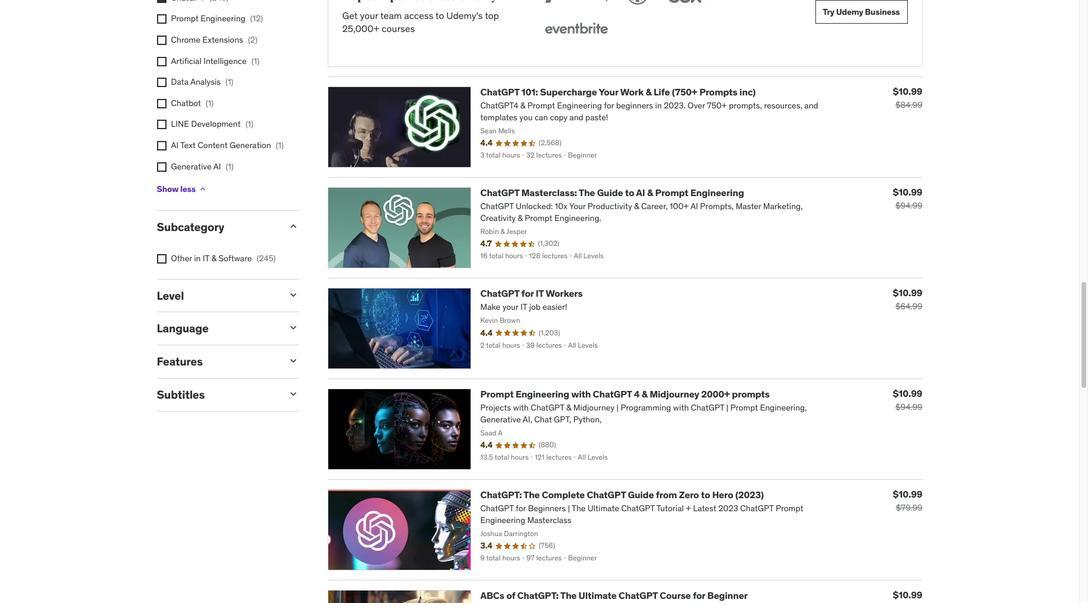 Task type: describe. For each thing, give the bounding box(es) containing it.
udemy
[[837, 6, 864, 17]]

abcs of chatgpt: the ultimate chatgpt course for beginner link
[[481, 590, 748, 602]]

artificial
[[171, 56, 202, 66]]

get
[[342, 9, 358, 21]]

(750+
[[672, 86, 698, 98]]

small image for features
[[287, 355, 299, 367]]

xsmall image for chatbot
[[157, 99, 166, 108]]

with
[[572, 389, 591, 400]]

other
[[171, 253, 192, 264]]

team
[[381, 9, 402, 21]]

prompt engineering with chatgpt 4 & midjourney 2000+ prompts
[[481, 389, 770, 400]]

ultimate
[[579, 590, 617, 602]]

it for &
[[203, 253, 209, 264]]

$10.99 $94.99 for prompt engineering with chatgpt 4 & midjourney 2000+ prompts
[[893, 388, 923, 413]]

subtitles
[[157, 388, 205, 402]]

complete
[[542, 489, 585, 501]]

$10.99 $64.99
[[893, 287, 923, 312]]

1 vertical spatial chatgpt:
[[517, 590, 559, 602]]

engineering for prompt engineering (12)
[[201, 13, 246, 24]]

prompts
[[732, 389, 770, 400]]

generative ai (1)
[[171, 161, 234, 172]]

supercharge
[[540, 86, 597, 98]]

get your team access to udemy's top 25,000+ courses
[[342, 9, 499, 34]]

2000+
[[702, 389, 730, 400]]

chatgpt masterclass: the guide to ai & prompt engineering
[[481, 187, 744, 199]]

0 vertical spatial chatgpt:
[[481, 489, 522, 501]]

generative
[[171, 161, 212, 172]]

chatbot (1)
[[171, 98, 214, 108]]

your
[[599, 86, 619, 98]]

(1) for development
[[246, 119, 254, 130]]

box image
[[665, 0, 705, 7]]

workers
[[546, 288, 583, 300]]

(1) for analysis
[[226, 77, 234, 87]]

1 horizontal spatial ai
[[213, 161, 221, 172]]

(1) right "generation"
[[276, 140, 284, 151]]

2 horizontal spatial ai
[[636, 187, 645, 199]]

xsmall image for prompt
[[157, 14, 166, 24]]

zero
[[679, 489, 699, 501]]

business
[[865, 6, 900, 17]]

development
[[191, 119, 241, 130]]

inc)
[[740, 86, 756, 98]]

data analysis (1)
[[171, 77, 234, 87]]

subcategory button
[[157, 220, 278, 234]]

$79.99
[[896, 503, 923, 514]]

courses
[[382, 23, 415, 34]]

$10.99 for hero
[[893, 489, 923, 501]]

xsmall image inside show less 'button'
[[198, 185, 208, 194]]

level button
[[157, 289, 278, 303]]

$94.99 for prompt engineering with chatgpt 4 & midjourney 2000+ prompts
[[896, 402, 923, 413]]

level
[[157, 289, 184, 303]]

chatgpt masterclass: the guide to ai & prompt engineering link
[[481, 187, 744, 199]]

1 vertical spatial guide
[[628, 489, 654, 501]]

chatgpt: the complete chatgpt guide from zero to hero (2023) link
[[481, 489, 764, 501]]

0 vertical spatial for
[[522, 288, 534, 300]]

chatgpt 101: supercharge your work & life (750+ prompts inc) link
[[481, 86, 756, 98]]

work
[[620, 86, 644, 98]]

to for ai
[[625, 187, 635, 199]]

course
[[660, 590, 691, 602]]

prompt for prompt engineering with chatgpt 4 & midjourney 2000+ prompts
[[481, 389, 514, 400]]

$84.99
[[896, 100, 923, 110]]

2 vertical spatial the
[[561, 590, 577, 602]]

eventbrite image
[[542, 17, 610, 43]]

abcs
[[481, 590, 505, 602]]

content
[[198, 140, 228, 151]]

show
[[157, 184, 179, 194]]

life
[[654, 86, 670, 98]]

6 $10.99 from the top
[[893, 590, 923, 601]]

your
[[360, 9, 378, 21]]

$10.99 $84.99
[[893, 86, 923, 110]]

prompt engineering with chatgpt 4 & midjourney 2000+ prompts link
[[481, 389, 770, 400]]

top
[[485, 9, 499, 21]]

$10.99 for prompts
[[893, 86, 923, 97]]

$64.99
[[896, 301, 923, 312]]

(12)
[[250, 13, 263, 24]]

$10.99 $94.99 for chatgpt masterclass: the guide to ai & prompt engineering
[[893, 186, 923, 211]]

subtitles button
[[157, 388, 278, 402]]

$94.99 for chatgpt masterclass: the guide to ai & prompt engineering
[[896, 201, 923, 211]]

midjourney
[[650, 389, 700, 400]]

intelligence
[[204, 56, 247, 66]]

prompts
[[700, 86, 738, 98]]

features
[[157, 355, 203, 369]]

it for workers
[[536, 288, 544, 300]]

hero
[[713, 489, 734, 501]]



Task type: vqa. For each thing, say whether or not it's contained in the screenshot.
Zero
yes



Task type: locate. For each thing, give the bounding box(es) containing it.
access
[[404, 9, 434, 21]]

1 horizontal spatial for
[[693, 590, 706, 602]]

$10.99 $79.99
[[893, 489, 923, 514]]

chatgpt
[[481, 86, 520, 98], [481, 187, 520, 199], [481, 288, 520, 300], [593, 389, 632, 400], [587, 489, 626, 501], [619, 590, 658, 602]]

for
[[522, 288, 534, 300], [693, 590, 706, 602]]

xsmall image left prompt engineering (12)
[[157, 14, 166, 24]]

0 vertical spatial guide
[[597, 187, 623, 199]]

less
[[180, 184, 196, 194]]

0 horizontal spatial ai
[[171, 140, 179, 151]]

chatgpt 101: supercharge your work & life (750+ prompts inc)
[[481, 86, 756, 98]]

3 $10.99 from the top
[[893, 287, 923, 299]]

prompt
[[171, 13, 199, 24], [655, 187, 689, 199], [481, 389, 514, 400]]

(2)
[[248, 34, 258, 45]]

1 small image from the top
[[287, 221, 299, 233]]

(1) up "generation"
[[246, 119, 254, 130]]

volkswagen image
[[625, 0, 651, 7]]

1 vertical spatial small image
[[287, 355, 299, 367]]

language
[[157, 322, 209, 336]]

xsmall image
[[157, 14, 166, 24], [157, 57, 166, 66], [157, 99, 166, 108], [157, 141, 166, 151], [157, 162, 166, 172]]

$94.99
[[896, 201, 923, 211], [896, 402, 923, 413]]

subcategory
[[157, 220, 224, 234]]

guide
[[597, 187, 623, 199], [628, 489, 654, 501]]

0 vertical spatial ai
[[171, 140, 179, 151]]

101:
[[522, 86, 538, 98]]

extensions
[[203, 34, 243, 45]]

1 horizontal spatial guide
[[628, 489, 654, 501]]

for left workers at the right top of the page
[[522, 288, 534, 300]]

$10.99 $94.99
[[893, 186, 923, 211], [893, 388, 923, 413]]

chatgpt for it workers link
[[481, 288, 583, 300]]

line development (1)
[[171, 119, 254, 130]]

xsmall image left artificial
[[157, 57, 166, 66]]

of
[[507, 590, 515, 602]]

1 horizontal spatial to
[[625, 187, 635, 199]]

to for udemy's
[[436, 9, 444, 21]]

language button
[[157, 322, 278, 336]]

2 horizontal spatial prompt
[[655, 187, 689, 199]]

2 horizontal spatial engineering
[[691, 187, 744, 199]]

2 vertical spatial ai
[[636, 187, 645, 199]]

0 horizontal spatial guide
[[597, 187, 623, 199]]

1 vertical spatial $94.99
[[896, 402, 923, 413]]

try udemy business
[[823, 6, 900, 17]]

data
[[171, 77, 189, 87]]

1 $10.99 $94.99 from the top
[[893, 186, 923, 211]]

for right "course"
[[693, 590, 706, 602]]

(1)
[[252, 56, 260, 66], [226, 77, 234, 87], [206, 98, 214, 108], [246, 119, 254, 130], [276, 140, 284, 151], [226, 161, 234, 172]]

beginner
[[708, 590, 748, 602]]

xsmall image up show
[[157, 162, 166, 172]]

(1) down (2)
[[252, 56, 260, 66]]

1 $10.99 from the top
[[893, 86, 923, 97]]

abcs of chatgpt: the ultimate chatgpt course for beginner
[[481, 590, 748, 602]]

xsmall image for line
[[157, 120, 166, 130]]

(1) for intelligence
[[252, 56, 260, 66]]

small image for subtitles
[[287, 388, 299, 400]]

0 vertical spatial small image
[[287, 221, 299, 233]]

0 vertical spatial $10.99 $94.99
[[893, 186, 923, 211]]

small image
[[287, 221, 299, 233], [287, 355, 299, 367], [287, 388, 299, 400]]

to inside 'get your team access to udemy's top 25,000+ courses'
[[436, 9, 444, 21]]

it left workers at the right top of the page
[[536, 288, 544, 300]]

try
[[823, 6, 835, 17]]

0 vertical spatial it
[[203, 253, 209, 264]]

ai
[[171, 140, 179, 151], [213, 161, 221, 172], [636, 187, 645, 199]]

it
[[203, 253, 209, 264], [536, 288, 544, 300]]

2 small image from the top
[[287, 322, 299, 334]]

1 small image from the top
[[287, 289, 299, 301]]

masterclass:
[[522, 187, 577, 199]]

1 horizontal spatial the
[[561, 590, 577, 602]]

1 $94.99 from the top
[[896, 201, 923, 211]]

2 vertical spatial prompt
[[481, 389, 514, 400]]

1 vertical spatial for
[[693, 590, 706, 602]]

4 $10.99 from the top
[[893, 388, 923, 400]]

0 horizontal spatial engineering
[[201, 13, 246, 24]]

0 horizontal spatial the
[[524, 489, 540, 501]]

1 xsmall image from the top
[[157, 14, 166, 24]]

small image for subcategory
[[287, 221, 299, 233]]

engineering for prompt engineering with chatgpt 4 & midjourney 2000+ prompts
[[516, 389, 570, 400]]

1 vertical spatial ai
[[213, 161, 221, 172]]

xsmall image for generative
[[157, 162, 166, 172]]

&
[[646, 86, 652, 98], [647, 187, 653, 199], [211, 253, 217, 264], [642, 389, 648, 400]]

2 $10.99 $94.99 from the top
[[893, 388, 923, 413]]

1 vertical spatial prompt
[[655, 187, 689, 199]]

3 xsmall image from the top
[[157, 99, 166, 108]]

to
[[436, 9, 444, 21], [625, 187, 635, 199], [701, 489, 711, 501]]

3 small image from the top
[[287, 388, 299, 400]]

the right masterclass:
[[579, 187, 595, 199]]

5 $10.99 from the top
[[893, 489, 923, 501]]

udemy's
[[447, 9, 483, 21]]

prompt engineering (12)
[[171, 13, 263, 24]]

(1) down ai text content generation (1)
[[226, 161, 234, 172]]

xsmall image left text
[[157, 141, 166, 151]]

other in it & software (245)
[[171, 253, 276, 264]]

from
[[656, 489, 677, 501]]

0 vertical spatial small image
[[287, 289, 299, 301]]

1 horizontal spatial it
[[536, 288, 544, 300]]

2 $10.99 from the top
[[893, 186, 923, 198]]

(1) for ai
[[226, 161, 234, 172]]

try udemy business link
[[816, 0, 908, 24]]

chrome
[[171, 34, 201, 45]]

0 horizontal spatial prompt
[[171, 13, 199, 24]]

25,000+
[[342, 23, 380, 34]]

4
[[634, 389, 640, 400]]

chatgpt for it workers
[[481, 288, 583, 300]]

small image for level
[[287, 289, 299, 301]]

0 vertical spatial to
[[436, 9, 444, 21]]

the left complete
[[524, 489, 540, 501]]

0 vertical spatial the
[[579, 187, 595, 199]]

0 horizontal spatial for
[[522, 288, 534, 300]]

xsmall image for chrome
[[157, 36, 166, 45]]

chrome extensions (2)
[[171, 34, 258, 45]]

1 vertical spatial it
[[536, 288, 544, 300]]

xsmall image
[[157, 0, 166, 3], [157, 36, 166, 45], [157, 78, 166, 87], [157, 120, 166, 130], [198, 185, 208, 194], [157, 254, 166, 264]]

4 xsmall image from the top
[[157, 141, 166, 151]]

1 vertical spatial engineering
[[691, 187, 744, 199]]

2 horizontal spatial to
[[701, 489, 711, 501]]

2 vertical spatial small image
[[287, 388, 299, 400]]

0 vertical spatial engineering
[[201, 13, 246, 24]]

2 vertical spatial engineering
[[516, 389, 570, 400]]

prompt for prompt engineering (12)
[[171, 13, 199, 24]]

(1) down intelligence
[[226, 77, 234, 87]]

2 $94.99 from the top
[[896, 402, 923, 413]]

1 vertical spatial the
[[524, 489, 540, 501]]

artificial intelligence (1)
[[171, 56, 260, 66]]

small image
[[287, 289, 299, 301], [287, 322, 299, 334]]

1 vertical spatial $10.99 $94.99
[[893, 388, 923, 413]]

0 horizontal spatial to
[[436, 9, 444, 21]]

chatgpt:
[[481, 489, 522, 501], [517, 590, 559, 602]]

(2023)
[[736, 489, 764, 501]]

xsmall image for ai
[[157, 141, 166, 151]]

xsmall image left chatbot
[[157, 99, 166, 108]]

2 xsmall image from the top
[[157, 57, 166, 66]]

chatgpt: the complete chatgpt guide from zero to hero (2023)
[[481, 489, 764, 501]]

(1) up line development (1)
[[206, 98, 214, 108]]

nasdaq image
[[542, 0, 610, 7]]

1 vertical spatial to
[[625, 187, 635, 199]]

ai text content generation (1)
[[171, 140, 284, 151]]

0 horizontal spatial it
[[203, 253, 209, 264]]

chatbot
[[171, 98, 201, 108]]

(245)
[[257, 253, 276, 264]]

1 horizontal spatial engineering
[[516, 389, 570, 400]]

generation
[[230, 140, 271, 151]]

5 xsmall image from the top
[[157, 162, 166, 172]]

1 vertical spatial small image
[[287, 322, 299, 334]]

2 vertical spatial to
[[701, 489, 711, 501]]

engineering
[[201, 13, 246, 24], [691, 187, 744, 199], [516, 389, 570, 400]]

in
[[194, 253, 201, 264]]

0 vertical spatial $94.99
[[896, 201, 923, 211]]

line
[[171, 119, 189, 130]]

$10.99 for engineering
[[893, 186, 923, 198]]

xsmall image for data
[[157, 78, 166, 87]]

$10.99 for prompts
[[893, 388, 923, 400]]

features button
[[157, 355, 278, 369]]

software
[[219, 253, 252, 264]]

it right in
[[203, 253, 209, 264]]

show less
[[157, 184, 196, 194]]

xsmall image for other
[[157, 254, 166, 264]]

small image for language
[[287, 322, 299, 334]]

0 vertical spatial prompt
[[171, 13, 199, 24]]

analysis
[[190, 77, 221, 87]]

xsmall image for artificial
[[157, 57, 166, 66]]

the left ultimate
[[561, 590, 577, 602]]

text
[[180, 140, 196, 151]]

2 small image from the top
[[287, 355, 299, 367]]

2 horizontal spatial the
[[579, 187, 595, 199]]

show less button
[[157, 177, 208, 201]]

1 horizontal spatial prompt
[[481, 389, 514, 400]]

$10.99
[[893, 86, 923, 97], [893, 186, 923, 198], [893, 287, 923, 299], [893, 388, 923, 400], [893, 489, 923, 501], [893, 590, 923, 601]]



